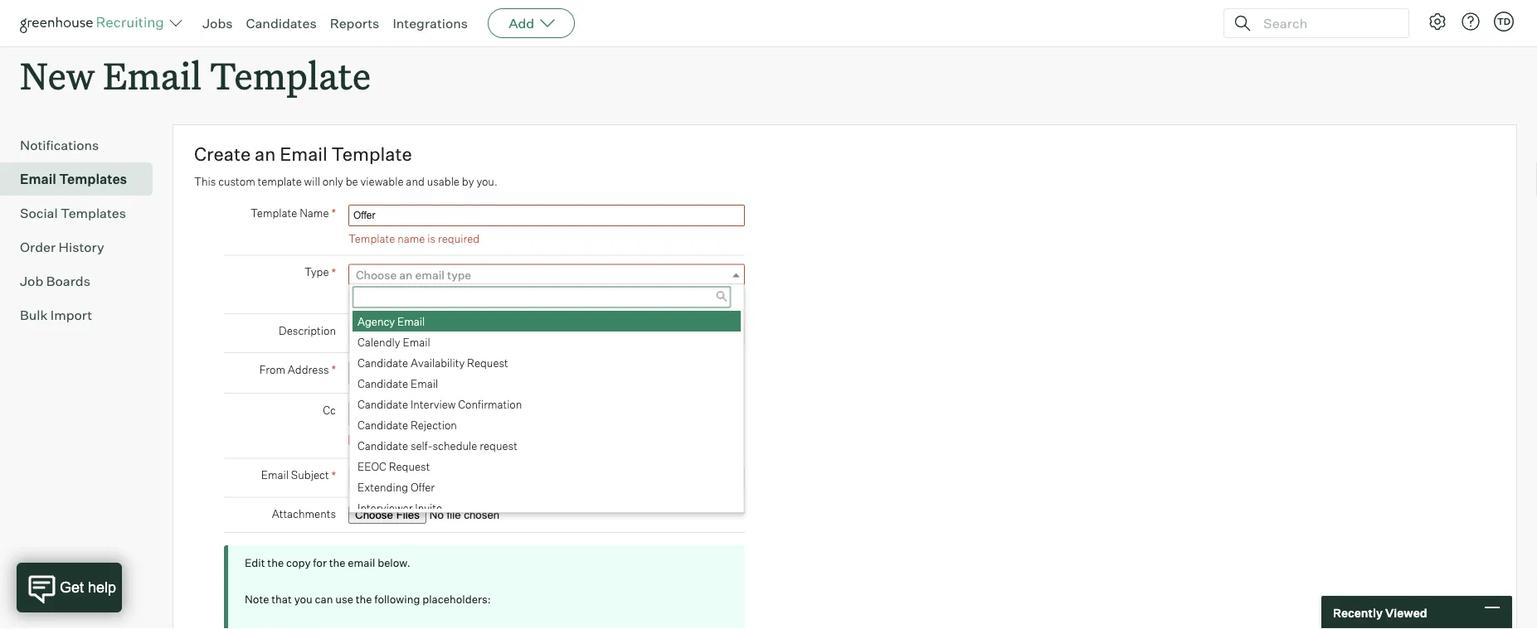 Task type: vqa. For each thing, say whether or not it's contained in the screenshot.
M&A
no



Task type: locate. For each thing, give the bounding box(es) containing it.
the right use
[[356, 593, 372, 607]]

* right address
[[331, 363, 336, 377]]

is down choose an email type
[[405, 291, 413, 304]]

bulk import link
[[20, 306, 146, 325]]

calendly
[[358, 335, 400, 349]]

template up the "choose"
[[348, 232, 395, 245]]

choose an email type link
[[348, 264, 745, 285]]

* for email subject *
[[331, 469, 336, 483]]

2 horizontal spatial the
[[356, 593, 372, 607]]

4 * from the top
[[331, 469, 336, 483]]

1 vertical spatial email
[[348, 557, 375, 570]]

adams
[[393, 408, 428, 421]]

required down type
[[416, 291, 458, 304]]

None text field
[[353, 287, 731, 308], [433, 404, 450, 425], [353, 287, 731, 308], [433, 404, 450, 425]]

the right for
[[329, 557, 346, 570]]

the
[[267, 557, 284, 570], [329, 557, 346, 570], [356, 593, 372, 607]]

email left below.
[[348, 557, 375, 570]]

1 horizontal spatial email
[[415, 268, 445, 282]]

meg
[[369, 408, 391, 421]]

candidate's
[[362, 435, 420, 449], [494, 435, 552, 449]]

candidate up meg
[[358, 377, 408, 390]]

0 vertical spatial request
[[467, 356, 508, 369]]

extending
[[358, 481, 408, 494]]

email up availability
[[403, 335, 430, 349]]

email down 'greenhouse recruiting' 'image'
[[103, 51, 202, 100]]

templates up social templates link
[[59, 171, 127, 188]]

None file field
[[348, 507, 558, 525]]

1 horizontal spatial an
[[399, 268, 413, 282]]

an up email type is required
[[399, 268, 413, 282]]

candidate's right candidate's coordinator 'option'
[[494, 435, 552, 449]]

boards
[[46, 273, 90, 290]]

type up description
[[305, 266, 329, 279]]

an for create
[[255, 143, 276, 166]]

required
[[438, 232, 480, 245], [416, 291, 458, 304]]

note
[[245, 593, 269, 607]]

candidate's for candidate's coordinator
[[494, 435, 552, 449]]

* right 'name'
[[331, 206, 336, 220]]

email left type
[[415, 268, 445, 282]]

offer
[[411, 481, 435, 494]]

order history link
[[20, 237, 146, 257]]

template name *
[[251, 206, 336, 220]]

*
[[331, 206, 336, 220], [331, 265, 336, 280], [331, 363, 336, 377], [331, 469, 336, 483]]

email
[[415, 268, 445, 282], [348, 557, 375, 570]]

2 candidate's from the left
[[494, 435, 552, 449]]

self-
[[411, 439, 433, 452]]

0 horizontal spatial email
[[348, 557, 375, 570]]

candidate down calendly
[[358, 356, 408, 369]]

that
[[272, 593, 292, 607]]

0 vertical spatial required
[[438, 232, 480, 245]]

1 * from the top
[[331, 206, 336, 220]]

type down the "choose"
[[378, 291, 403, 304]]

Template Name text field
[[348, 205, 745, 227]]

Search text field
[[1260, 11, 1394, 35]]

0 horizontal spatial request
[[389, 460, 430, 473]]

this custom template will only be viewable and usable by you.
[[194, 175, 498, 189]]

0 vertical spatial email
[[415, 268, 445, 282]]

viewed
[[1386, 606, 1428, 620]]

1 vertical spatial is
[[405, 291, 413, 304]]

this
[[194, 175, 216, 189]]

edit the copy for the email below.
[[245, 557, 411, 570]]

1 candidate's from the left
[[362, 435, 420, 449]]

is for name
[[428, 232, 436, 245]]

candidate down no-
[[358, 398, 408, 411]]

candidates link
[[246, 15, 317, 32]]

reports
[[330, 15, 380, 32]]

bulk
[[20, 307, 48, 324]]

template down candidates
[[210, 51, 371, 100]]

no-reply@us.greenhouse-mail.io link
[[348, 362, 733, 386]]

Email Subject text field
[[348, 468, 745, 489]]

1 horizontal spatial the
[[329, 557, 346, 570]]

candidate's down the meg adams
[[362, 435, 420, 449]]

email templates link
[[20, 169, 146, 189]]

templates down email templates link
[[61, 205, 126, 222]]

0 horizontal spatial an
[[255, 143, 276, 166]]

jobs
[[202, 15, 233, 32]]

add button
[[488, 8, 575, 38]]

only
[[323, 175, 343, 189]]

1 vertical spatial templates
[[61, 205, 126, 222]]

schedule
[[433, 439, 477, 452]]

history
[[59, 239, 104, 256]]

order
[[20, 239, 56, 256]]

templates
[[59, 171, 127, 188], [61, 205, 126, 222]]

add
[[509, 15, 535, 32]]

greenhouse recruiting image
[[20, 13, 169, 33]]

0 horizontal spatial the
[[267, 557, 284, 570]]

Description text field
[[348, 323, 745, 345]]

request down self-
[[389, 460, 430, 473]]

eeoc
[[358, 460, 387, 473]]

an up template
[[255, 143, 276, 166]]

for
[[313, 557, 327, 570]]

0 horizontal spatial candidate's
[[362, 435, 420, 449]]

td button
[[1494, 12, 1514, 32]]

0 horizontal spatial type
[[305, 266, 329, 279]]

required up type
[[438, 232, 480, 245]]

0 vertical spatial an
[[255, 143, 276, 166]]

Candidate's Recruiter checkbox
[[348, 435, 359, 446]]

candidate up eeoc
[[358, 439, 408, 452]]

0 vertical spatial is
[[428, 232, 436, 245]]

template
[[258, 175, 302, 189]]

3 * from the top
[[331, 363, 336, 377]]

1 vertical spatial an
[[399, 268, 413, 282]]

the right edit at bottom left
[[267, 557, 284, 570]]

template inside template name *
[[251, 206, 297, 220]]

0 horizontal spatial is
[[405, 291, 413, 304]]

required for name
[[438, 232, 480, 245]]

0 vertical spatial templates
[[59, 171, 127, 188]]

request up confirmation
[[467, 356, 508, 369]]

type
[[305, 266, 329, 279], [378, 291, 403, 304]]

social templates
[[20, 205, 126, 222]]

an
[[255, 143, 276, 166], [399, 268, 413, 282]]

candidate's recruiter
[[362, 435, 468, 449]]

type
[[447, 268, 471, 282]]

candidate
[[358, 356, 408, 369], [358, 377, 408, 390], [358, 398, 408, 411], [358, 418, 408, 432], [358, 439, 408, 452]]

agency
[[358, 315, 395, 328]]

email inside choose an email type link
[[415, 268, 445, 282]]

1 vertical spatial required
[[416, 291, 458, 304]]

3 candidate from the top
[[358, 398, 408, 411]]

copy
[[286, 557, 311, 570]]

required for *
[[416, 291, 458, 304]]

1 horizontal spatial is
[[428, 232, 436, 245]]

type *
[[305, 265, 336, 280]]

* right "subject"
[[331, 469, 336, 483]]

an for choose
[[399, 268, 413, 282]]

request
[[467, 356, 508, 369], [389, 460, 430, 473]]

email templates
[[20, 171, 127, 188]]

email
[[103, 51, 202, 100], [280, 143, 328, 166], [20, 171, 56, 188], [348, 291, 376, 304], [397, 315, 425, 328], [403, 335, 430, 349], [411, 377, 438, 390], [261, 469, 289, 482]]

is right name
[[428, 232, 436, 245]]

create
[[194, 143, 251, 166]]

1 horizontal spatial request
[[467, 356, 508, 369]]

is for *
[[405, 291, 413, 304]]

and
[[406, 175, 425, 189]]

confirmation
[[458, 398, 522, 411]]

interview
[[411, 398, 456, 411]]

name
[[300, 206, 329, 220]]

candidate up candidate's recruiter option in the bottom left of the page
[[358, 418, 408, 432]]

email left "subject"
[[261, 469, 289, 482]]

is
[[428, 232, 436, 245], [405, 291, 413, 304]]

1 horizontal spatial candidate's
[[494, 435, 552, 449]]

0 vertical spatial type
[[305, 266, 329, 279]]

* left the "choose"
[[331, 265, 336, 280]]

template down template
[[251, 206, 297, 220]]

1 horizontal spatial type
[[378, 291, 403, 304]]

* for from address *
[[331, 363, 336, 377]]

email inside "email subject *"
[[261, 469, 289, 482]]



Task type: describe. For each thing, give the bounding box(es) containing it.
rejection
[[411, 418, 457, 432]]

no-
[[356, 367, 375, 381]]

edit
[[245, 557, 265, 570]]

template up viewable
[[332, 143, 412, 166]]

candidate's coordinator
[[494, 435, 614, 449]]

recently
[[1333, 606, 1383, 620]]

placeholders:
[[423, 593, 491, 607]]

from address *
[[259, 363, 336, 377]]

new
[[20, 51, 95, 100]]

jobs link
[[202, 15, 233, 32]]

will
[[304, 175, 320, 189]]

1 vertical spatial request
[[389, 460, 430, 473]]

subject
[[291, 469, 329, 482]]

below.
[[378, 557, 411, 570]]

bulk import
[[20, 307, 92, 324]]

import
[[50, 307, 92, 324]]

cc
[[323, 404, 336, 417]]

5 candidate from the top
[[358, 439, 408, 452]]

interviewer
[[358, 501, 413, 515]]

following
[[375, 593, 420, 607]]

agency email calendly email candidate availability request candidate email candidate interview confirmation candidate rejection candidate self-schedule request eeoc request extending offer interviewer invite
[[358, 315, 522, 515]]

invite
[[415, 501, 442, 515]]

notifications
[[20, 137, 99, 154]]

1 candidate from the top
[[358, 356, 408, 369]]

use
[[335, 593, 353, 607]]

choose an email type
[[356, 268, 471, 282]]

td button
[[1491, 8, 1518, 35]]

email up social
[[20, 171, 56, 188]]

recruiter
[[423, 435, 468, 449]]

templates for email templates
[[59, 171, 127, 188]]

viewable
[[361, 175, 404, 189]]

job boards
[[20, 273, 90, 290]]

2 * from the top
[[331, 265, 336, 280]]

usable
[[427, 175, 460, 189]]

notifications link
[[20, 135, 146, 155]]

choose
[[356, 268, 397, 282]]

job boards link
[[20, 271, 146, 291]]

integrations link
[[393, 15, 468, 32]]

custom
[[218, 175, 255, 189]]

configure image
[[1428, 12, 1448, 32]]

1 vertical spatial type
[[378, 291, 403, 304]]

type inside type *
[[305, 266, 329, 279]]

template name is required
[[348, 232, 480, 245]]

note that you can use the following placeholders:
[[245, 593, 491, 607]]

name
[[398, 232, 425, 245]]

request
[[480, 439, 518, 452]]

recently viewed
[[1333, 606, 1428, 620]]

candidate's for candidate's recruiter
[[362, 435, 420, 449]]

email down email type is required
[[397, 315, 425, 328]]

can
[[315, 593, 333, 607]]

be
[[346, 175, 358, 189]]

you
[[294, 593, 313, 607]]

coordinator
[[555, 435, 614, 449]]

order history
[[20, 239, 104, 256]]

description
[[279, 324, 336, 337]]

candidates
[[246, 15, 317, 32]]

social
[[20, 205, 58, 222]]

email up interview
[[411, 377, 438, 390]]

email down the "choose"
[[348, 291, 376, 304]]

* for template name *
[[331, 206, 336, 220]]

integrations
[[393, 15, 468, 32]]

availability
[[411, 356, 465, 369]]

by
[[462, 175, 474, 189]]

new email template
[[20, 51, 371, 100]]

email subject *
[[261, 469, 336, 483]]

from
[[259, 363, 285, 376]]

td
[[1498, 16, 1511, 27]]

4 candidate from the top
[[358, 418, 408, 432]]

create an email template
[[194, 143, 412, 166]]

email type is required
[[348, 291, 458, 304]]

address
[[288, 363, 329, 376]]

mail.io
[[499, 367, 536, 381]]

2 candidate from the top
[[358, 377, 408, 390]]

meg adams
[[369, 408, 428, 421]]

templates for social templates
[[61, 205, 126, 222]]

email up will
[[280, 143, 328, 166]]

no-reply@us.greenhouse-mail.io
[[356, 367, 536, 381]]

Candidate's Coordinator checkbox
[[481, 435, 491, 446]]

reports link
[[330, 15, 380, 32]]

you.
[[477, 175, 498, 189]]

social templates link
[[20, 203, 146, 223]]



